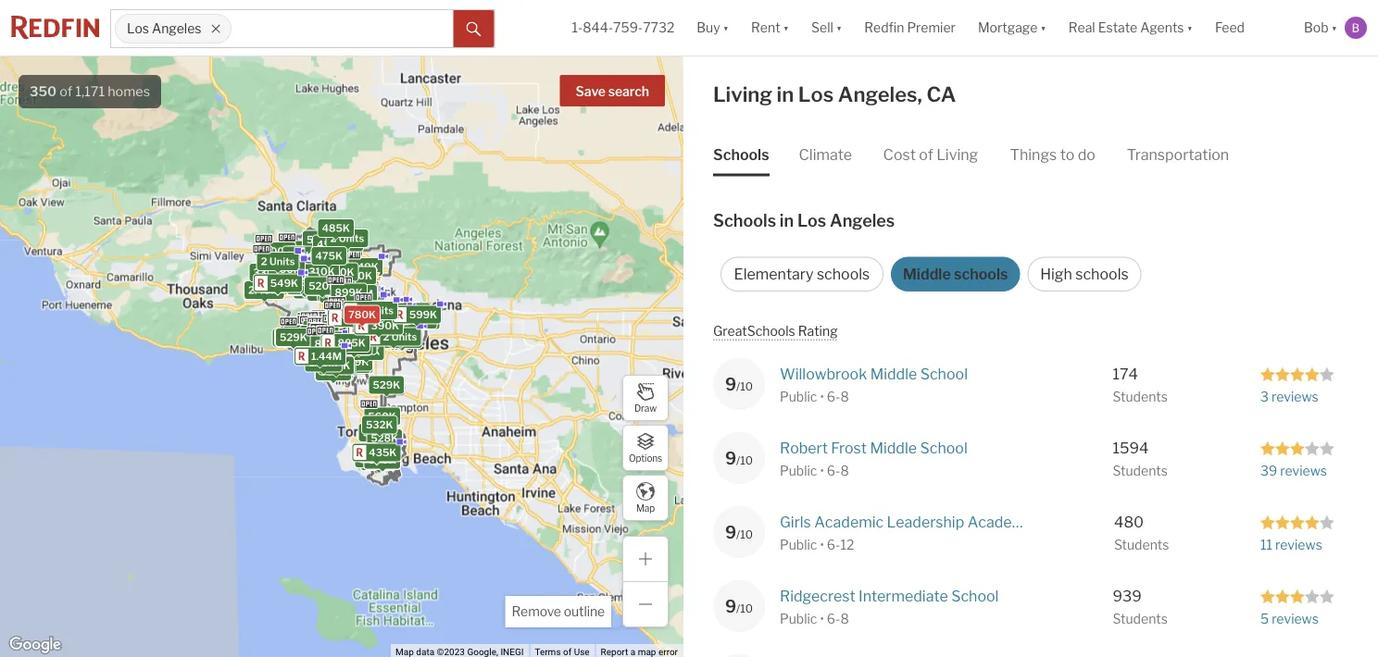 Task type: locate. For each thing, give the bounding box(es) containing it.
los for living
[[799, 81, 834, 106]]

475k down 528k
[[359, 453, 386, 465]]

0 horizontal spatial 1.19m
[[297, 284, 326, 296]]

2 rating 4.0 out of 5 element from the top
[[1261, 514, 1335, 530]]

1 horizontal spatial 549k
[[371, 322, 399, 334]]

1 vertical spatial 425k
[[316, 266, 344, 278]]

0 horizontal spatial 595k
[[307, 234, 335, 246]]

▾ for bob ▾
[[1332, 20, 1338, 36]]

1 vertical spatial schools
[[714, 211, 777, 231]]

3 public from the top
[[780, 538, 818, 554]]

units
[[339, 233, 364, 245], [334, 237, 359, 249], [319, 252, 344, 265], [270, 256, 295, 268], [293, 278, 318, 290], [267, 278, 292, 290], [298, 279, 323, 291], [297, 279, 322, 291], [294, 280, 320, 292], [349, 284, 375, 296], [368, 305, 394, 317], [367, 306, 393, 318], [355, 307, 381, 319], [362, 307, 387, 319], [344, 311, 370, 323], [339, 311, 365, 323], [353, 312, 379, 324], [410, 315, 436, 327], [400, 315, 425, 327], [342, 317, 367, 329], [327, 321, 352, 333], [375, 321, 401, 333], [327, 321, 352, 333], [326, 322, 352, 334], [367, 322, 392, 334], [325, 323, 351, 335], [326, 323, 352, 335], [374, 323, 400, 335], [326, 323, 351, 335], [325, 323, 351, 335], [325, 324, 350, 336], [314, 324, 339, 336], [333, 324, 359, 336], [332, 325, 357, 337], [333, 325, 359, 337], [333, 325, 359, 337], [343, 325, 369, 337], [334, 326, 360, 338], [382, 326, 408, 338], [383, 327, 408, 339], [388, 328, 414, 340], [383, 328, 409, 340], [384, 330, 409, 342], [382, 330, 408, 342], [387, 330, 412, 342], [386, 331, 411, 343], [392, 331, 417, 343], [383, 332, 409, 344], [285, 332, 311, 344], [322, 354, 347, 366]]

angeles down climate
[[830, 211, 895, 231]]

0 vertical spatial 685k
[[349, 306, 377, 318]]

4 /10 from the top
[[737, 602, 753, 616]]

rating 4.0 out of 5 element up 11 reviews
[[1261, 514, 1335, 530]]

6- down frost
[[827, 464, 841, 480]]

1 vertical spatial 485k
[[321, 287, 349, 299]]

0 vertical spatial 540k
[[371, 326, 399, 338]]

living inside cost of living element
[[937, 146, 979, 164]]

0 horizontal spatial of
[[60, 83, 72, 100]]

690k
[[312, 286, 340, 298]]

school inside ridgecrest intermediate school public • 6-8
[[952, 588, 999, 606]]

rating 3.0 out of 5 element up 5 reviews
[[1261, 589, 1335, 605]]

0 horizontal spatial 629k
[[286, 244, 314, 256]]

8 down willowbrook
[[841, 390, 850, 406]]

9 /10 left ridgecrest
[[726, 597, 753, 617]]

9 /10 left the public • 6-12
[[726, 523, 753, 543]]

8 for willowbrook
[[841, 390, 850, 406]]

in up elementary
[[780, 211, 794, 231]]

8 inside robert frost middle school public • 6-8
[[841, 464, 850, 480]]

669k
[[346, 327, 374, 339]]

3 9 from the top
[[726, 523, 737, 543]]

2 vertical spatial 8
[[841, 612, 850, 628]]

0 vertical spatial 500k
[[263, 245, 292, 258]]

students down 939
[[1113, 612, 1168, 628]]

815k
[[343, 309, 369, 321], [318, 323, 345, 335]]

• inside ridgecrest intermediate school public • 6-8
[[820, 612, 825, 628]]

5 ▾ from the left
[[1188, 20, 1194, 36]]

school inside willowbrook middle school public • 6-8
[[921, 365, 968, 383]]

1 8 from the top
[[841, 390, 850, 406]]

to
[[1061, 146, 1075, 164]]

rating 3.0 out of 5 element up 39 reviews
[[1261, 440, 1335, 456]]

0 vertical spatial living
[[714, 81, 773, 106]]

estate
[[1099, 20, 1138, 36]]

0 vertical spatial schools
[[714, 146, 770, 164]]

400k
[[272, 264, 301, 276]]

0 vertical spatial school
[[921, 365, 968, 383]]

1 vertical spatial angeles
[[830, 211, 895, 231]]

9 /10 for ridgecrest intermediate school
[[726, 597, 753, 617]]

1 6- from the top
[[827, 390, 841, 406]]

9 left ridgecrest
[[726, 597, 737, 617]]

angeles left remove los angeles 'icon'
[[152, 21, 201, 36]]

public
[[780, 390, 818, 406], [780, 464, 818, 480], [780, 538, 818, 554], [780, 612, 818, 628]]

479k
[[310, 266, 338, 278]]

759-
[[614, 20, 643, 36]]

rating 4.0 out of 5 element for 480
[[1261, 514, 1335, 530]]

cost of living element
[[884, 130, 979, 177]]

public down robert
[[780, 464, 818, 480]]

999k
[[312, 329, 340, 342]]

0 vertical spatial 545k
[[309, 260, 337, 272]]

3 schools from the left
[[1076, 265, 1129, 283]]

495k
[[270, 266, 298, 278], [289, 279, 317, 291]]

los up elementary schools radio
[[798, 211, 827, 231]]

634k
[[303, 284, 331, 296]]

2 schools from the left
[[955, 265, 1009, 283]]

1 vertical spatial 490k
[[351, 315, 379, 327]]

700k
[[322, 360, 350, 372]]

749k
[[351, 261, 379, 273], [291, 281, 319, 293], [336, 288, 364, 300]]

reviews right 39
[[1281, 464, 1328, 480]]

1 9 from the top
[[726, 374, 737, 395]]

1 vertical spatial middle
[[871, 365, 918, 383]]

2 rating 3.0 out of 5 element from the top
[[1261, 589, 1335, 605]]

559k down 669k
[[340, 340, 368, 352]]

480k
[[369, 321, 398, 333]]

rating 4.0 out of 5 element for 174
[[1261, 366, 1335, 382]]

schools left high
[[955, 265, 1009, 283]]

0 horizontal spatial living
[[714, 81, 773, 106]]

/10 down greatschools
[[737, 380, 753, 393]]

2 8 from the top
[[841, 464, 850, 480]]

0 horizontal spatial 520k
[[309, 280, 337, 292]]

▾ right sell
[[837, 20, 843, 36]]

888k
[[366, 322, 395, 334]]

of inside cost of living element
[[920, 146, 934, 164]]

2 public from the top
[[780, 464, 818, 480]]

3 8 from the top
[[841, 612, 850, 628]]

1 vertical spatial 520k
[[349, 308, 376, 320]]

home
[[783, 8, 823, 26]]

939 students
[[1113, 588, 1168, 628]]

rating 4.0 out of 5 element
[[1261, 366, 1335, 382], [1261, 514, 1335, 530]]

of right cost
[[920, 146, 934, 164]]

1.75m
[[327, 326, 357, 338], [305, 327, 335, 339]]

1.80m
[[319, 323, 350, 335], [307, 328, 338, 340]]

1 vertical spatial 695k
[[309, 325, 337, 337]]

middle inside willowbrook middle school public • 6-8
[[871, 365, 918, 383]]

schools for schools
[[714, 146, 770, 164]]

990k
[[387, 331, 415, 343]]

1 horizontal spatial 1.19m
[[362, 323, 391, 335]]

rating 3.0 out of 5 element for 939
[[1261, 589, 1335, 605]]

los up "homes"
[[127, 21, 149, 36]]

2 • from the top
[[820, 464, 825, 480]]

▾ right buy
[[723, 20, 729, 36]]

public left 12 at the bottom right of the page
[[780, 538, 818, 554]]

/10 left the public • 6-12
[[737, 528, 753, 542]]

of right 350
[[60, 83, 72, 100]]

homes
[[108, 83, 150, 100]]

living right cost
[[937, 146, 979, 164]]

3 ▾ from the left
[[837, 20, 843, 36]]

school right intermediate
[[952, 588, 999, 606]]

los up climate 'element'
[[799, 81, 834, 106]]

outline
[[564, 605, 605, 620]]

in for schools
[[780, 211, 794, 231]]

1 vertical spatial living
[[937, 146, 979, 164]]

schools right high
[[1076, 265, 1129, 283]]

▾ for buy ▾
[[723, 20, 729, 36]]

reviews for 174
[[1272, 390, 1319, 406]]

399k
[[313, 266, 341, 278]]

google image
[[5, 634, 66, 658]]

cost of living
[[884, 146, 979, 164]]

3 6- from the top
[[827, 538, 841, 554]]

4 9 from the top
[[726, 597, 737, 617]]

0 vertical spatial los
[[127, 21, 149, 36]]

2 horizontal spatial schools
[[1076, 265, 1129, 283]]

0 vertical spatial rating 4.0 out of 5 element
[[1261, 366, 1335, 382]]

1 vertical spatial school
[[921, 439, 968, 457]]

1 horizontal spatial 595k
[[362, 318, 390, 330]]

None search field
[[232, 10, 454, 47]]

480 students
[[1115, 513, 1170, 554]]

1 /10 from the top
[[737, 380, 753, 393]]

3 • from the top
[[820, 538, 825, 554]]

robert frost middle school public • 6-8
[[780, 439, 968, 480]]

9 down greatschools
[[726, 374, 737, 395]]

public inside willowbrook middle school public • 6-8
[[780, 390, 818, 406]]

2 vertical spatial 515k
[[341, 358, 367, 370]]

• left 12 at the bottom right of the page
[[820, 538, 825, 554]]

500k down '532k' on the left of page
[[371, 433, 399, 445]]

740k
[[316, 279, 344, 291], [352, 300, 380, 312]]

1 schools from the top
[[714, 146, 770, 164]]

9 left the public • 6-12
[[726, 523, 737, 543]]

1 schools from the left
[[817, 265, 870, 283]]

9 left robert
[[726, 449, 737, 469]]

515k
[[287, 250, 313, 262], [379, 330, 405, 342], [341, 358, 367, 370]]

1 vertical spatial 815k
[[318, 323, 345, 335]]

sell ▾ button
[[812, 0, 843, 56]]

11
[[1261, 538, 1273, 554]]

▾ right bob
[[1332, 20, 1338, 36]]

user photo image
[[1345, 17, 1368, 39]]

ridgecrest intermediate school button
[[780, 586, 1035, 608]]

0 horizontal spatial 490k
[[259, 272, 288, 284]]

8 down ridgecrest
[[841, 612, 850, 628]]

/10 for robert
[[737, 454, 753, 468]]

1 vertical spatial 685k
[[319, 329, 347, 341]]

0 vertical spatial middle
[[903, 265, 951, 283]]

668k
[[336, 318, 365, 330]]

intermediate
[[859, 588, 949, 606]]

submit search image
[[467, 22, 482, 37]]

570k
[[321, 287, 348, 299], [399, 306, 427, 318], [361, 307, 389, 319]]

559k down 470k
[[342, 359, 369, 371]]

475k up 430k
[[315, 250, 343, 262]]

0 vertical spatial 559k
[[340, 340, 368, 352]]

/10 left robert
[[737, 454, 753, 468]]

1 horizontal spatial 475k
[[359, 453, 386, 465]]

2 6- from the top
[[827, 464, 841, 480]]

rating 4.0 out of 5 element up the 3 reviews
[[1261, 366, 1335, 382]]

0 horizontal spatial 498k
[[314, 338, 342, 350]]

4 public from the top
[[780, 612, 818, 628]]

things to do element
[[1011, 130, 1096, 177]]

4 ▾ from the left
[[1041, 20, 1047, 36]]

middle inside "radio"
[[903, 265, 951, 283]]

mortgage ▾
[[978, 20, 1047, 36]]

1 horizontal spatial living
[[937, 146, 979, 164]]

2 vertical spatial 545k
[[312, 333, 340, 345]]

feed
[[1216, 20, 1245, 36]]

1.10m
[[343, 309, 372, 321], [322, 360, 351, 372]]

8
[[841, 390, 850, 406], [841, 464, 850, 480], [841, 612, 850, 628]]

2 schools from the top
[[714, 211, 777, 231]]

1 public from the top
[[780, 390, 818, 406]]

/10 for willowbrook
[[737, 380, 753, 393]]

real estate agents ▾ button
[[1058, 0, 1205, 56]]

1 vertical spatial los
[[799, 81, 834, 106]]

schools for middle schools
[[955, 265, 1009, 283]]

0 vertical spatial 549k
[[270, 277, 298, 289]]

reviews for 1594
[[1281, 464, 1328, 480]]

students down 480 at the right of the page
[[1115, 538, 1170, 554]]

1 vertical spatial 785k
[[308, 321, 336, 333]]

0 vertical spatial 849k
[[290, 280, 318, 292]]

9 /10 for willowbrook middle school
[[726, 374, 753, 395]]

1 horizontal spatial 435k
[[369, 447, 397, 459]]

1.45m
[[339, 312, 369, 324]]

sell ▾
[[812, 20, 843, 36]]

▾ right rent
[[784, 20, 790, 36]]

4 6- from the top
[[827, 612, 841, 628]]

529k
[[356, 316, 384, 328], [280, 332, 307, 344], [373, 379, 401, 391]]

0 vertical spatial in
[[777, 81, 794, 106]]

2 9 /10 from the top
[[726, 449, 753, 469]]

students down "174"
[[1113, 390, 1168, 406]]

1 • from the top
[[820, 390, 825, 406]]

schools left climate
[[714, 146, 770, 164]]

1 vertical spatial 498k
[[314, 338, 342, 350]]

1 vertical spatial 475k
[[359, 453, 386, 465]]

480
[[1115, 513, 1144, 532]]

reviews right '11'
[[1276, 538, 1323, 554]]

greatschools
[[714, 323, 796, 339]]

5 units
[[323, 325, 357, 337]]

• down robert
[[820, 464, 825, 480]]

1 rating 4.0 out of 5 element from the top
[[1261, 366, 1335, 382]]

670k
[[291, 280, 319, 292]]

0 horizontal spatial 5
[[323, 325, 330, 337]]

buy ▾
[[697, 20, 729, 36]]

1.50m
[[320, 321, 351, 334], [307, 324, 338, 336], [330, 326, 361, 338], [315, 332, 346, 344], [315, 351, 346, 363], [318, 356, 349, 368]]

school inside robert frost middle school public • 6-8
[[921, 439, 968, 457]]

1.48m
[[338, 310, 369, 322]]

6- down ridgecrest
[[827, 612, 841, 628]]

1 horizontal spatial 740k
[[352, 300, 380, 312]]

2 9 from the top
[[726, 449, 737, 469]]

715k
[[318, 278, 344, 290]]

willowbrook middle school button
[[780, 363, 1035, 386]]

5 inside map region
[[323, 325, 330, 337]]

middle inside robert frost middle school public • 6-8
[[871, 439, 917, 457]]

rating 3.0 out of 5 element
[[1261, 440, 1335, 456], [1261, 589, 1335, 605]]

2 vertical spatial school
[[952, 588, 999, 606]]

1 vertical spatial rating 4.0 out of 5 element
[[1261, 514, 1335, 530]]

students
[[1113, 390, 1168, 406], [1113, 464, 1168, 480], [1115, 538, 1170, 554], [1113, 612, 1168, 628]]

public inside ridgecrest intermediate school public • 6-8
[[780, 612, 818, 628]]

1 horizontal spatial angeles
[[830, 211, 895, 231]]

students for 174
[[1113, 390, 1168, 406]]

0 vertical spatial 499k
[[361, 321, 389, 333]]

schools inside "radio"
[[955, 265, 1009, 283]]

▾ right the mortgage
[[1041, 20, 1047, 36]]

3 9 /10 from the top
[[726, 523, 753, 543]]

8 down frost
[[841, 464, 850, 480]]

1 9 /10 from the top
[[726, 374, 753, 395]]

575k
[[269, 256, 296, 268]]

0 vertical spatial 8
[[841, 390, 850, 406]]

1.73m
[[310, 327, 340, 339]]

1 ▾ from the left
[[723, 20, 729, 36]]

students down 1594
[[1113, 464, 1168, 480]]

470k
[[352, 346, 380, 358]]

1 horizontal spatial schools
[[955, 265, 1009, 283]]

1 vertical spatial 629k
[[371, 321, 399, 334]]

9 /10 for robert frost middle school
[[726, 449, 753, 469]]

school down the willowbrook middle school button
[[921, 439, 968, 457]]

9 /10 left robert
[[726, 449, 753, 469]]

435k
[[288, 277, 315, 289], [369, 447, 397, 459]]

of
[[60, 83, 72, 100], [920, 146, 934, 164]]

schools up rating
[[817, 265, 870, 283]]

premier
[[908, 20, 956, 36]]

high schools
[[1041, 265, 1129, 283]]

option group
[[721, 257, 1142, 292]]

6- down willowbrook
[[827, 390, 841, 406]]

elementary schools
[[734, 265, 870, 283]]

500k up "365k"
[[263, 245, 292, 258]]

174 students
[[1113, 365, 1168, 406]]

2 ▾ from the left
[[784, 20, 790, 36]]

0 vertical spatial rating 3.0 out of 5 element
[[1261, 440, 1335, 456]]

reviews down 11 reviews
[[1272, 612, 1319, 628]]

• inside robert frost middle school public • 6-8
[[820, 464, 825, 480]]

remove los angeles image
[[210, 23, 221, 34]]

/10 left ridgecrest
[[737, 602, 753, 616]]

1 vertical spatial 740k
[[352, 300, 380, 312]]

schools up elementary
[[714, 211, 777, 231]]

1 vertical spatial 500k
[[371, 433, 399, 445]]

1-
[[572, 20, 583, 36]]

0 horizontal spatial 475k
[[315, 250, 343, 262]]

6- up ridgecrest
[[827, 538, 841, 554]]

4 • from the top
[[820, 612, 825, 628]]

850k
[[356, 307, 385, 319], [338, 323, 366, 335]]

• down ridgecrest
[[820, 612, 825, 628]]

2 /10 from the top
[[737, 454, 753, 468]]

in down rent ▾ button
[[777, 81, 794, 106]]

5 for 5 reviews
[[1261, 612, 1270, 628]]

1 vertical spatial 495k
[[289, 279, 317, 291]]

0 horizontal spatial schools
[[817, 265, 870, 283]]

9 /10 down greatschools
[[726, 374, 753, 395]]

• down willowbrook
[[820, 390, 825, 406]]

▾ for rent ▾
[[784, 20, 790, 36]]

sell
[[812, 20, 834, 36]]

0 vertical spatial 595k
[[307, 234, 335, 246]]

0 vertical spatial 520k
[[309, 280, 337, 292]]

8 inside ridgecrest intermediate school public • 6-8
[[841, 612, 850, 628]]

1 vertical spatial 529k
[[280, 332, 307, 344]]

1.19m
[[297, 284, 326, 296], [362, 323, 391, 335]]

6 ▾ from the left
[[1332, 20, 1338, 36]]

0 vertical spatial 485k
[[322, 222, 350, 234]]

climate element
[[799, 130, 853, 177]]

public down willowbrook
[[780, 390, 818, 406]]

1 vertical spatial of
[[920, 146, 934, 164]]

reviews up 39 reviews
[[1272, 390, 1319, 406]]

0 vertical spatial 629k
[[286, 244, 314, 256]]

1 rating 3.0 out of 5 element from the top
[[1261, 440, 1335, 456]]

900k
[[378, 310, 406, 322]]

school up robert frost middle school button
[[921, 365, 968, 383]]

1.52m
[[329, 325, 360, 337]]

4 9 /10 from the top
[[726, 597, 753, 617]]

8 inside willowbrook middle school public • 6-8
[[841, 390, 850, 406]]

0 vertical spatial 475k
[[315, 250, 343, 262]]

1 vertical spatial in
[[780, 211, 794, 231]]

9 for willowbrook middle school
[[726, 374, 737, 395]]

2 units
[[330, 233, 364, 245], [325, 237, 359, 249], [310, 252, 344, 265], [261, 256, 295, 268], [284, 278, 318, 290], [258, 278, 292, 290], [289, 279, 323, 291], [288, 279, 322, 291], [286, 280, 320, 292], [341, 284, 375, 296], [360, 305, 394, 317], [347, 307, 381, 319], [353, 307, 387, 319], [336, 311, 370, 323], [331, 311, 365, 323], [345, 312, 379, 324], [402, 315, 436, 327], [391, 315, 425, 327], [333, 317, 367, 329], [318, 321, 352, 333], [367, 321, 401, 333], [318, 321, 352, 333], [317, 322, 352, 334], [358, 322, 392, 334], [317, 323, 351, 335], [317, 323, 352, 335], [317, 323, 351, 335], [317, 323, 351, 335], [305, 324, 339, 336], [325, 324, 359, 336], [325, 325, 359, 337], [325, 325, 359, 337], [335, 325, 369, 337], [326, 326, 360, 338], [374, 326, 408, 338], [374, 327, 408, 339], [375, 330, 409, 342], [377, 331, 411, 343], [383, 331, 417, 343], [277, 332, 311, 344]]

927k
[[378, 329, 405, 341]]

public down ridgecrest
[[780, 612, 818, 628]]

feed button
[[1205, 0, 1294, 56]]

950k
[[324, 288, 352, 300], [333, 289, 362, 301]]

520k
[[309, 280, 337, 292], [349, 308, 376, 320]]

6-
[[827, 390, 841, 406], [827, 464, 841, 480], [827, 538, 841, 554], [827, 612, 841, 628]]

1.15m
[[340, 311, 369, 323], [309, 357, 338, 369], [323, 360, 352, 372]]

1 vertical spatial 540k
[[363, 447, 392, 459]]

of for living
[[920, 146, 934, 164]]

0 vertical spatial 515k
[[287, 250, 313, 262]]

▾ right agents
[[1188, 20, 1194, 36]]

838k
[[309, 281, 337, 293]]

of for 1,171
[[60, 83, 72, 100]]

living up schools element
[[714, 81, 773, 106]]



Task type: vqa. For each thing, say whether or not it's contained in the screenshot.


Task type: describe. For each thing, give the bounding box(es) containing it.
▾ for mortgage ▾
[[1041, 20, 1047, 36]]

605k
[[367, 322, 395, 334]]

1.70m
[[308, 327, 338, 339]]

see
[[714, 8, 740, 26]]

1.39m
[[335, 318, 365, 330]]

1 vertical spatial 1.10m
[[322, 360, 351, 372]]

high
[[1041, 265, 1073, 283]]

reviews for 939
[[1272, 612, 1319, 628]]

0 horizontal spatial 549k
[[270, 277, 298, 289]]

buy ▾ button
[[686, 0, 740, 56]]

1 vertical spatial 849k
[[340, 322, 368, 334]]

1 vertical spatial 1.19m
[[362, 323, 391, 335]]

schools for elementary schools
[[817, 265, 870, 283]]

569k
[[363, 427, 391, 439]]

0 horizontal spatial 435k
[[288, 277, 315, 289]]

469k
[[273, 265, 301, 277]]

angeles,
[[838, 81, 923, 106]]

600k
[[280, 271, 309, 283]]

6- inside ridgecrest intermediate school public • 6-8
[[827, 612, 841, 628]]

1 horizontal spatial 498k
[[351, 309, 379, 321]]

students for 480
[[1115, 538, 1170, 554]]

350 of 1,171 homes
[[30, 83, 150, 100]]

0 horizontal spatial 685k
[[319, 329, 347, 341]]

350
[[30, 83, 57, 100]]

buy
[[697, 20, 721, 36]]

728k
[[323, 287, 349, 299]]

transportation
[[1127, 146, 1230, 164]]

bob ▾
[[1305, 20, 1338, 36]]

guides
[[875, 8, 922, 26]]

schools for high schools
[[1076, 265, 1129, 283]]

0 vertical spatial 490k
[[259, 272, 288, 284]]

528k
[[371, 433, 399, 445]]

map region
[[0, 3, 913, 658]]

0 horizontal spatial 570k
[[321, 287, 348, 299]]

375k
[[291, 280, 318, 292]]

1-844-759-7732
[[572, 20, 675, 36]]

1-844-759-7732 link
[[572, 20, 675, 36]]

789k
[[321, 287, 348, 299]]

rating
[[799, 323, 838, 339]]

mortgage ▾ button
[[967, 0, 1058, 56]]

climate
[[799, 146, 853, 164]]

798k
[[308, 322, 335, 334]]

2.40m
[[304, 329, 336, 341]]

819k
[[344, 287, 370, 299]]

in for living
[[777, 81, 794, 106]]

/10 for ridgecrest
[[737, 602, 753, 616]]

780k
[[349, 309, 376, 321]]

0 vertical spatial 695k
[[291, 280, 319, 292]]

students for 1594
[[1113, 464, 1168, 480]]

▾ for sell ▾
[[837, 20, 843, 36]]

2 vertical spatial 529k
[[373, 379, 401, 391]]

map
[[637, 503, 655, 515]]

460k
[[311, 272, 339, 284]]

585k
[[295, 257, 323, 270]]

939
[[1113, 588, 1142, 606]]

1 horizontal spatial 515k
[[341, 358, 367, 370]]

419k
[[342, 289, 368, 301]]

• inside willowbrook middle school public • 6-8
[[820, 390, 825, 406]]

1.44m
[[311, 351, 342, 363]]

1 horizontal spatial 570k
[[361, 307, 389, 319]]

rent
[[752, 20, 781, 36]]

0 vertical spatial 815k
[[343, 309, 369, 321]]

los for schools
[[798, 211, 827, 231]]

options button
[[623, 425, 669, 472]]

1 vertical spatial 499k
[[341, 356, 369, 368]]

449k
[[385, 329, 413, 341]]

willowbrook
[[780, 365, 868, 383]]

0 vertical spatial 589k
[[337, 310, 365, 322]]

769k
[[321, 365, 349, 377]]

school for intermediate
[[952, 588, 999, 606]]

1.28m
[[279, 332, 309, 344]]

Middle schools radio
[[891, 257, 1021, 292]]

1 horizontal spatial 520k
[[349, 308, 376, 320]]

1 horizontal spatial 500k
[[371, 433, 399, 445]]

530k
[[286, 276, 314, 288]]

1 horizontal spatial 490k
[[351, 315, 379, 327]]

9 for robert frost middle school
[[726, 449, 737, 469]]

0 vertical spatial 529k
[[356, 316, 384, 328]]

1.07m
[[344, 294, 374, 306]]

cost
[[884, 146, 916, 164]]

willowbrook middle school public • 6-8
[[780, 365, 968, 406]]

0 vertical spatial angeles
[[152, 21, 201, 36]]

450k
[[317, 239, 345, 251]]

12
[[841, 538, 855, 554]]

0 vertical spatial 850k
[[356, 307, 385, 319]]

schools for schools in los angeles
[[714, 211, 777, 231]]

0 vertical spatial 785k
[[284, 276, 311, 288]]

3 reviews
[[1261, 390, 1319, 406]]

8 for ridgecrest
[[841, 612, 850, 628]]

rent ▾ button
[[752, 0, 790, 56]]

0 vertical spatial 1.19m
[[297, 284, 326, 296]]

0 vertical spatial 1.10m
[[343, 309, 372, 321]]

draw button
[[623, 375, 669, 422]]

9 for ridgecrest intermediate school
[[726, 597, 737, 617]]

6- inside robert frost middle school public • 6-8
[[827, 464, 841, 480]]

1 vertical spatial 589k
[[363, 448, 391, 460]]

rating 3.0 out of 5 element for 1594
[[1261, 440, 1335, 456]]

6- inside willowbrook middle school public • 6-8
[[827, 390, 841, 406]]

2 885k from the left
[[315, 338, 343, 350]]

Elementary schools radio
[[721, 257, 884, 292]]

0 horizontal spatial 849k
[[290, 280, 318, 292]]

0 vertical spatial 425k
[[331, 242, 359, 254]]

998k
[[324, 327, 352, 339]]

0 horizontal spatial 515k
[[287, 250, 313, 262]]

los angeles
[[127, 21, 201, 36]]

1.09m
[[339, 310, 370, 322]]

reviews for 480
[[1276, 538, 1323, 554]]

339k
[[273, 259, 300, 271]]

1 vertical spatial 545k
[[331, 281, 359, 293]]

1 vertical spatial 549k
[[371, 322, 399, 334]]

map button
[[623, 475, 669, 522]]

879k
[[365, 456, 393, 468]]

real
[[1069, 20, 1096, 36]]

5 for 5 units
[[323, 325, 330, 337]]

968k
[[318, 335, 346, 347]]

elementary
[[734, 265, 814, 283]]

search
[[609, 84, 650, 100]]

schools in los angeles
[[714, 211, 895, 231]]

620k
[[341, 312, 369, 324]]

transportation element
[[1127, 130, 1230, 177]]

option group containing elementary schools
[[721, 257, 1142, 292]]

775k
[[353, 345, 380, 357]]

1.03m
[[324, 329, 355, 341]]

redfin
[[865, 20, 905, 36]]

560k
[[368, 411, 396, 423]]

11 reviews
[[1261, 538, 1323, 554]]

schools element
[[714, 130, 770, 177]]

4
[[379, 328, 386, 340]]

High schools radio
[[1028, 257, 1142, 292]]

1 horizontal spatial 685k
[[349, 306, 377, 318]]

39 reviews
[[1261, 464, 1328, 480]]

public • 6-12
[[780, 538, 855, 554]]

school for middle
[[921, 365, 968, 383]]

0 vertical spatial 495k
[[270, 266, 298, 278]]

3 /10 from the top
[[737, 528, 753, 542]]

0 horizontal spatial 740k
[[316, 279, 344, 291]]

7.80m
[[334, 317, 366, 329]]

1 vertical spatial 850k
[[338, 323, 366, 335]]

agents
[[1141, 20, 1185, 36]]

public inside robert frost middle school public • 6-8
[[780, 464, 818, 480]]

students for 939
[[1113, 612, 1168, 628]]

4 units
[[379, 328, 414, 340]]

1 885k from the left
[[338, 337, 366, 350]]

800k
[[339, 313, 367, 325]]

1 horizontal spatial 629k
[[371, 321, 399, 334]]

redfin premier button
[[854, 0, 967, 56]]

355k
[[321, 273, 349, 285]]

799k
[[376, 304, 403, 316]]

1 vertical spatial 559k
[[342, 359, 369, 371]]

601k
[[311, 278, 337, 290]]

525k
[[334, 285, 361, 297]]

2.45m
[[248, 285, 280, 297]]

2 horizontal spatial 570k
[[399, 306, 427, 318]]

1 vertical spatial 515k
[[379, 330, 405, 342]]



